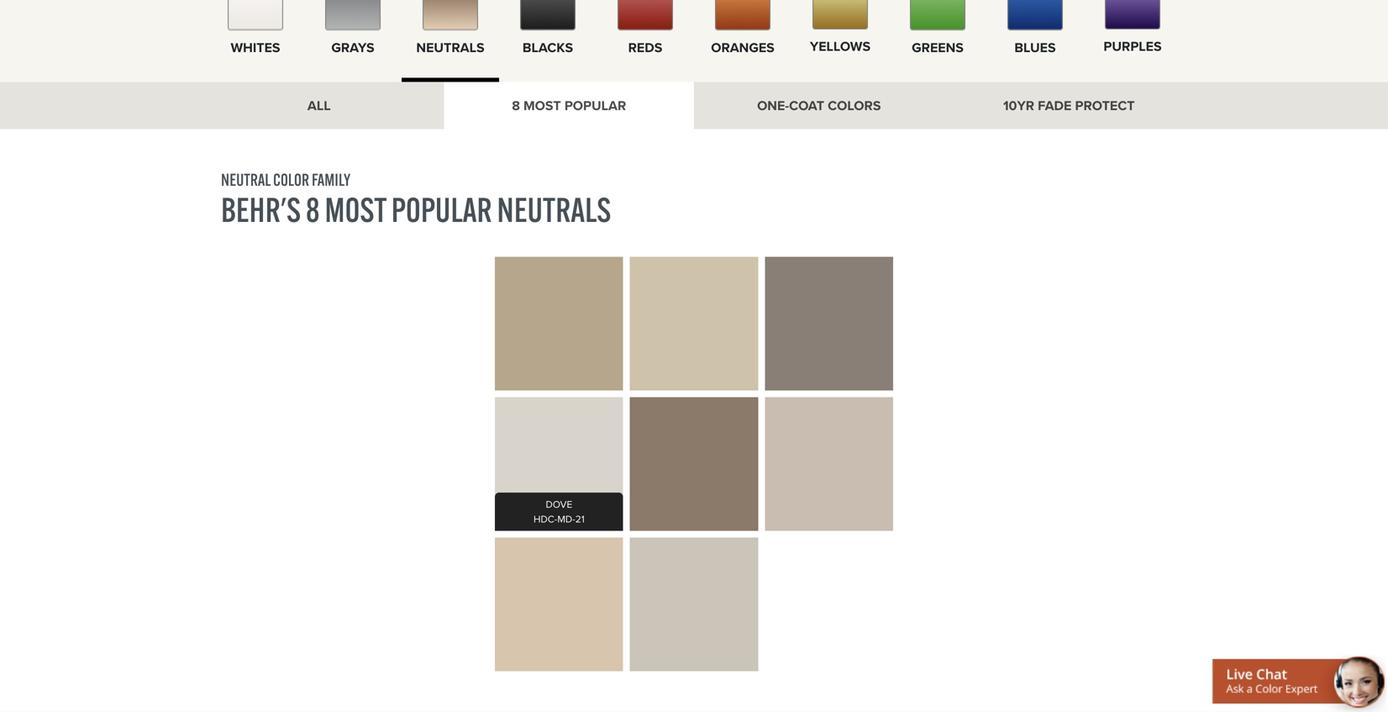 Task type: locate. For each thing, give the bounding box(es) containing it.
md-
[[558, 512, 576, 526]]

color
[[273, 169, 309, 190]]

gray image
[[325, 0, 381, 30]]

1 horizontal spatial 8
[[512, 95, 520, 115]]

family
[[312, 169, 351, 190]]

grays
[[332, 37, 375, 57]]

8
[[512, 95, 520, 115], [306, 189, 320, 231]]

0 vertical spatial 8
[[512, 95, 520, 115]]

behr's
[[221, 189, 301, 231]]

white image
[[228, 0, 283, 30]]

21
[[576, 512, 585, 526]]

blacks
[[523, 37, 573, 57]]

10yr fade protect
[[1004, 95, 1135, 115]]

yellow image
[[813, 0, 868, 30]]

whites
[[231, 37, 280, 57]]

10yr
[[1004, 95, 1035, 115]]

orange image
[[715, 0, 771, 30]]

one-
[[757, 95, 789, 115]]

purple image
[[1105, 0, 1161, 30]]

all
[[308, 95, 331, 115]]

dove
[[546, 497, 573, 512]]

coat
[[789, 95, 825, 115]]

neutral color family behr's 8 most popular neutrals
[[221, 169, 611, 231]]

yellows
[[810, 36, 871, 56]]

0 horizontal spatial 8
[[306, 189, 320, 231]]

1 vertical spatial 8
[[306, 189, 320, 231]]

fade
[[1038, 95, 1072, 115]]

popular
[[565, 95, 627, 115]]

popular
[[392, 189, 492, 231]]

protect
[[1076, 95, 1135, 115]]

reds
[[629, 37, 663, 57]]



Task type: vqa. For each thing, say whether or not it's contained in the screenshot.
Red
no



Task type: describe. For each thing, give the bounding box(es) containing it.
live chat online image image
[[1213, 654, 1389, 712]]

oranges
[[711, 37, 775, 57]]

neutral image
[[423, 0, 478, 30]]

one-coat colors
[[757, 95, 881, 115]]

black image
[[520, 0, 576, 30]]

purples
[[1104, 36, 1162, 56]]

8 most popular
[[512, 95, 627, 115]]

most
[[325, 189, 387, 231]]

red image
[[618, 0, 673, 30]]

neutral
[[221, 169, 271, 190]]

colors
[[828, 95, 881, 115]]

green image
[[910, 0, 966, 30]]

greens
[[912, 37, 964, 57]]

blue image
[[1008, 0, 1063, 30]]

dove hdc-md-21
[[534, 497, 585, 526]]

blues
[[1015, 37, 1056, 57]]

neutrals
[[416, 37, 485, 57]]

8 inside neutral color family behr's 8 most popular neutrals
[[306, 189, 320, 231]]

hdc-
[[534, 512, 558, 526]]

neutrals
[[497, 189, 611, 231]]

most
[[524, 95, 561, 115]]



